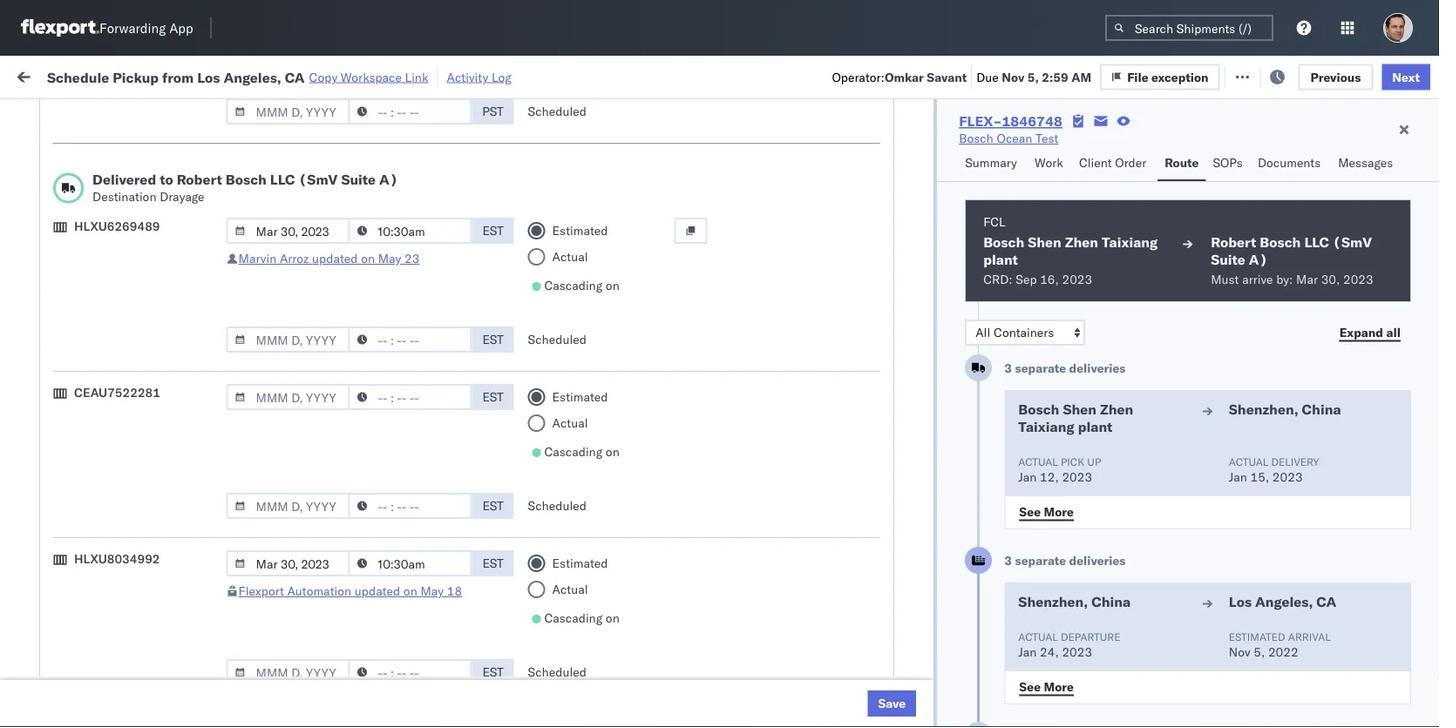 Task type: describe. For each thing, give the bounding box(es) containing it.
confirm pickup from los angeles, ca
[[40, 472, 228, 505]]

hlxu6269489, for 4th schedule pickup from los angeles, ca link from the bottom of the page
[[1167, 328, 1256, 343]]

nov down aug
[[363, 213, 386, 228]]

gaurav for schedule pickup from los angeles, ca
[[1405, 252, 1439, 267]]

more for bosch shen zhen taixiang plant
[[1044, 504, 1074, 520]]

1 est from the top
[[482, 223, 504, 238]]

1 horizontal spatial consignee
[[841, 558, 899, 574]]

more for shenzhen, china
[[1044, 680, 1074, 695]]

schedule pickup from los angeles, ca for 3rd schedule pickup from los angeles, ca link from the top
[[40, 395, 235, 428]]

-- : -- -- text field for automation mmm d, yyyy text box
[[348, 660, 472, 686]]

4 schedule pickup from los angeles, ca button from the top
[[40, 548, 248, 585]]

5, down the 19,
[[389, 213, 400, 228]]

ca for confirm pickup from los angeles, ca link
[[40, 490, 57, 505]]

abcdefg78456546 for 9:00 am est, dec 24, 2022
[[1187, 520, 1305, 535]]

import
[[147, 68, 186, 83]]

est, for 2:00 am est, nov 9, 2022
[[333, 367, 359, 382]]

4 schedule delivery appointment link from the top
[[40, 595, 214, 612]]

hlxu8034992 for fifth schedule pickup from los angeles, ca link from the bottom
[[1259, 251, 1345, 266]]

772 at risk
[[339, 68, 399, 83]]

1 mmm d, yyyy text field from the top
[[226, 218, 350, 244]]

23
[[405, 251, 420, 266]]

uetu5238478 for 2:59 am est, dec 14, 2022
[[1167, 405, 1252, 420]]

schedule delivery appointment for third schedule delivery appointment link
[[40, 442, 214, 458]]

flex-1889466 for 7:00 pm est, dec 23, 2022
[[962, 482, 1053, 497]]

(smv inside robert bosch llc (smv suite a)
[[1333, 234, 1372, 251]]

5, right the due
[[1028, 69, 1039, 84]]

confirm delivery button
[[40, 518, 133, 537]]

from for confirm pickup from los angeles, ca link
[[129, 472, 154, 487]]

workitem button
[[10, 139, 253, 156]]

am up the "11:30 pm est, jan 28, 2023"
[[310, 673, 330, 689]]

actual inside actual departure jan 24, 2023
[[1019, 631, 1058, 644]]

28,
[[391, 712, 410, 727]]

1846748 for upload customs clearance documents link associated with 2:00 am est, nov 9, 2022
[[1000, 367, 1053, 382]]

sops
[[1213, 155, 1243, 170]]

2023 for 11:30 pm est, jan 23, 2023
[[413, 597, 444, 612]]

1889466 for 9:00 am est, dec 24, 2022
[[1000, 520, 1053, 535]]

pm for 11:30 pm est, jan 28, 2023
[[318, 712, 337, 727]]

from up for
[[162, 68, 194, 86]]

upload customs clearance documents link for 3:00 am edt, aug 19, 2022
[[40, 164, 248, 199]]

2023 for 11:30 pm est, jan 28, 2023
[[413, 712, 444, 727]]

2023 right 16,
[[1062, 272, 1093, 287]]

jan inside actual delivery jan 15, 2023
[[1229, 470, 1247, 485]]

3 schedule pickup from los angeles, ca link from the top
[[40, 394, 248, 429]]

delivery down hlxu6269489
[[95, 289, 140, 304]]

link
[[405, 69, 429, 85]]

mbl/mawb numbers button
[[1179, 139, 1379, 156]]

flex-1846748 link
[[959, 112, 1063, 130]]

customs for 3:00
[[83, 165, 132, 180]]

2 -- : -- -- text field from the top
[[348, 493, 472, 520]]

2:59 up arroz
[[281, 213, 307, 228]]

2:59 right "marvin"
[[281, 252, 307, 267]]

at
[[365, 68, 376, 83]]

2 mmm d, yyyy text field from the top
[[226, 384, 350, 411]]

11 ocean fcl from the top
[[534, 673, 595, 689]]

2:59 down 2:00
[[281, 405, 307, 420]]

4 gaurav from the top
[[1405, 290, 1439, 305]]

karl for 11:30 pm est, jan 23, 2023
[[910, 597, 932, 612]]

2 abcdefg78456546 from the top
[[1187, 443, 1305, 459]]

-- : -- -- text field for 1st mmm d, yyyy text field from the bottom of the page
[[348, 551, 472, 577]]

pst
[[482, 104, 504, 119]]

due
[[977, 69, 999, 84]]

work
[[50, 63, 95, 87]]

drayage
[[160, 189, 205, 204]]

2 lhuu7894563, from the top
[[1074, 443, 1164, 458]]

:
[[401, 108, 404, 121]]

1 scheduled from the top
[[528, 104, 587, 119]]

no
[[409, 108, 423, 121]]

1 schedule delivery appointment link from the top
[[40, 211, 214, 229]]

0 horizontal spatial work
[[189, 68, 220, 83]]

3 schedule pickup from los angeles, ca button from the top
[[40, 394, 248, 431]]

2 integration test account - karl lagerfeld from the top
[[760, 635, 987, 650]]

mbl/mawb
[[1187, 143, 1248, 156]]

my
[[17, 63, 45, 87]]

2 hlxu6269489, from the top
[[1167, 289, 1256, 305]]

am down 2:00 am est, nov 9, 2022
[[310, 405, 330, 420]]

am right 2:00
[[310, 367, 330, 382]]

am up 2:00 am est, nov 9, 2022
[[310, 328, 330, 343]]

2022 up 23
[[403, 213, 434, 228]]

client for client order
[[1079, 155, 1112, 170]]

nov up 2:00 am est, nov 9, 2022
[[363, 328, 386, 343]]

2 est from the top
[[482, 332, 504, 347]]

am right arroz
[[310, 252, 330, 267]]

23, for 2023
[[391, 597, 410, 612]]

delivered
[[92, 171, 156, 188]]

operato
[[1405, 143, 1439, 156]]

2 lhuu7894563, uetu5238478 from the top
[[1074, 443, 1252, 458]]

2 1889466 from the top
[[1000, 443, 1053, 459]]

1 schedule delivery appointment button from the top
[[40, 211, 214, 231]]

lhuu7894563, for 7:00 pm est, dec 23, 2022
[[1074, 481, 1164, 496]]

7 ocean fcl from the top
[[534, 443, 595, 459]]

in
[[260, 108, 269, 121]]

cascading on for flexport automation updated on may 18
[[544, 611, 620, 626]]

am up marvin arroz updated on may 23 button
[[310, 213, 330, 228]]

upload for 2:00 am est, nov 9, 2022
[[40, 357, 80, 372]]

pm for 7:00 pm est, dec 23, 2022
[[310, 482, 329, 497]]

track
[[462, 68, 491, 83]]

integration test account - karl lagerfeld for 11:30 pm est, jan 23, 2023
[[760, 597, 987, 612]]

24, inside actual departure jan 24, 2023
[[1040, 645, 1059, 660]]

snooze
[[473, 143, 507, 156]]

marvin arroz updated on may 23
[[239, 251, 420, 266]]

workspace
[[341, 69, 402, 85]]

0 horizontal spatial 24,
[[388, 520, 407, 535]]

los for confirm pickup from los angeles, ca button
[[157, 472, 177, 487]]

ymluw236679313
[[1187, 175, 1299, 190]]

confirm delivery
[[40, 519, 133, 534]]

flexport
[[239, 584, 284, 599]]

4 schedule pickup from los angeles, ca link from the top
[[40, 548, 248, 583]]

gvcu5265864 for 11:30 pm est, jan 28, 2023
[[1074, 711, 1160, 727]]

delivered to robert bosch llc (smv suite a) destination drayage
[[92, 171, 398, 204]]

los for fourth schedule pickup from los angeles, ca button from the top
[[164, 549, 184, 564]]

3 2130387 from the top
[[1000, 712, 1053, 727]]

delivery down destination
[[95, 212, 140, 228]]

actual pick up jan 12, 2023
[[1019, 456, 1101, 485]]

activity
[[447, 69, 488, 85]]

1 horizontal spatial china
[[1302, 401, 1341, 418]]

3 schedule delivery appointment link from the top
[[40, 442, 214, 459]]

flexport automation updated on may 18 button
[[239, 584, 462, 599]]

lhuu7894563, uetu5238478 for 9:00 am est, dec 24, 2022
[[1074, 520, 1252, 535]]

2 ceau7522281, from the top
[[1074, 289, 1164, 305]]

id
[[957, 143, 967, 156]]

1893174
[[1000, 558, 1053, 574]]

resize handle column header for consignee
[[905, 135, 926, 728]]

vandelay west
[[760, 673, 842, 689]]

los angeles, ca
[[1229, 594, 1337, 611]]

schedule pickup from rotterdam, netherlands button
[[40, 625, 248, 661]]

delivery up confirm pickup from los angeles, ca
[[95, 442, 140, 458]]

am right 9:00
[[310, 520, 330, 535]]

9:00
[[281, 520, 307, 535]]

1 schedule pickup from los angeles, ca button from the top
[[40, 241, 248, 278]]

taixiang for shenzhen, china
[[1019, 418, 1075, 436]]

2 integration from the top
[[760, 635, 820, 650]]

1 vertical spatial shenzhen, china
[[1019, 594, 1131, 611]]

15,
[[1251, 470, 1270, 485]]

2:59 up the "11:30 pm est, jan 28, 2023"
[[281, 673, 307, 689]]

actual inside 'actual pick up jan 12, 2023'
[[1019, 456, 1058, 469]]

0 vertical spatial shenzhen, china
[[1229, 401, 1341, 418]]

see more button for shenzhen, china
[[1009, 675, 1084, 701]]

13,
[[385, 558, 404, 574]]

sops button
[[1206, 147, 1251, 181]]

work,
[[183, 108, 211, 121]]

arrive
[[1242, 272, 1273, 287]]

pickup for 1st schedule pickup from los angeles, ca button from the bottom
[[95, 664, 132, 679]]

pm for 11:30 pm est, jan 23, 2023
[[318, 597, 337, 612]]

schedule inside 'schedule pickup from rotterdam, netherlands'
[[40, 626, 92, 641]]

confirm for confirm delivery
[[40, 519, 85, 534]]

2 schedule delivery appointment button from the top
[[40, 288, 214, 307]]

3 resize handle column header from the left
[[504, 135, 525, 728]]

bosch inside robert bosch llc (smv suite a)
[[1260, 234, 1301, 251]]

gaurav for schedule delivery appointment
[[1405, 213, 1439, 228]]

5, up 9,
[[389, 328, 400, 343]]

11:30 for 11:30 pm est, jan 28, 2023
[[281, 712, 315, 727]]

jan for 11:30 pm est, jan 23, 2023
[[369, 597, 388, 612]]

1662119
[[1000, 673, 1053, 689]]

schedule pickup from los angeles, ca for fifth schedule pickup from los angeles, ca link from the bottom
[[40, 242, 235, 275]]

2 cascading on from the top
[[544, 445, 620, 460]]

caiu7969337
[[1074, 174, 1156, 190]]

activity log button
[[447, 66, 512, 88]]

see more for bosch shen zhen taixiang plant
[[1019, 504, 1074, 520]]

nov left 23
[[363, 252, 386, 267]]

1 horizontal spatial by:
[[1276, 272, 1293, 287]]

operator: omkar savant
[[832, 69, 967, 84]]

2 schedule delivery appointment link from the top
[[40, 288, 214, 306]]

robert bosch llc (smv suite a)
[[1211, 234, 1372, 269]]

integration for 11:30 pm est, jan 23, 2023
[[760, 597, 820, 612]]

nov right the due
[[1002, 69, 1025, 84]]

3 ocean fcl from the top
[[534, 290, 595, 305]]

maeu9408431 for 11:30 pm est, jan 28, 2023
[[1187, 712, 1276, 727]]

los for second schedule pickup from los angeles, ca button from the top
[[164, 319, 184, 334]]

to
[[160, 171, 173, 188]]

nov left 9,
[[362, 367, 385, 382]]

11:30 pm est, jan 28, 2023
[[281, 712, 444, 727]]

0 horizontal spatial shenzhen,
[[1019, 594, 1088, 611]]

consignee inside button
[[760, 143, 810, 156]]

4 mmm d, yyyy text field from the top
[[226, 551, 350, 577]]

name
[[678, 143, 706, 156]]

flex-2130387 for schedule pickup from rotterdam, netherlands
[[962, 635, 1053, 650]]

1889466 for 2:59 am est, dec 14, 2022
[[1000, 405, 1053, 420]]

angeles, for 4th schedule pickup from los angeles, ca link from the bottom of the page
[[187, 319, 235, 334]]

separate for shenzhen,
[[1015, 554, 1066, 569]]

destination
[[92, 189, 157, 204]]

12 ocean fcl from the top
[[534, 712, 595, 727]]

1 horizontal spatial omkar
[[1405, 482, 1439, 497]]

container numbers button
[[1065, 132, 1161, 163]]

0 horizontal spatial by:
[[63, 107, 80, 122]]

10 ocean fcl from the top
[[534, 597, 595, 612]]

1 ocean fcl from the top
[[534, 213, 595, 228]]

4 schedule delivery appointment button from the top
[[40, 595, 214, 614]]

2022 for upload customs clearance documents link related to 3:00 am edt, aug 19, 2022
[[412, 175, 442, 190]]

zhen for robert bosch llc (smv suite a)
[[1065, 234, 1099, 251]]

14,
[[388, 405, 407, 420]]

2022 down 7:00 pm est, dec 23, 2022
[[410, 520, 441, 535]]

previous
[[1311, 69, 1361, 84]]

crd:
[[984, 272, 1013, 287]]

bookings
[[760, 558, 811, 574]]

5 schedule pickup from los angeles, ca link from the top
[[40, 663, 248, 698]]

2:59 up flex-1846748 link
[[1042, 69, 1069, 84]]

expand all button
[[1329, 320, 1411, 346]]

save button
[[868, 691, 916, 717]]

5 ocean fcl from the top
[[534, 367, 595, 382]]

work inside button
[[1035, 155, 1063, 170]]

suite inside delivered to robert bosch llc (smv suite a) destination drayage
[[341, 171, 376, 188]]

2023 inside actual delivery jan 15, 2023
[[1273, 470, 1303, 485]]

bosch shen zhen taixiang plant for shenzhen,
[[1019, 401, 1134, 436]]

1 2:59 am edt, nov 5, 2022 from the top
[[281, 213, 434, 228]]

aug
[[363, 175, 387, 190]]

operator:
[[832, 69, 885, 84]]

flex-1889466 for 2:59 am est, dec 14, 2022
[[962, 405, 1053, 420]]

jan inside actual departure jan 24, 2023
[[1019, 645, 1037, 660]]

vandelay for vandelay
[[647, 673, 697, 689]]

ceau7522281
[[74, 385, 160, 401]]

2 cascading from the top
[[544, 445, 603, 460]]

10 resize handle column header from the left
[[1408, 135, 1429, 728]]

from for fifth schedule pickup from los angeles, ca link from the bottom
[[136, 242, 161, 257]]

hlxu8034992 for 4th schedule pickup from los angeles, ca link from the bottom of the page
[[1259, 328, 1345, 343]]

batch action
[[1342, 68, 1418, 83]]

see for shenzhen, china
[[1019, 680, 1041, 695]]

snoozed
[[361, 108, 401, 121]]

--
[[1187, 673, 1203, 689]]

(0)
[[302, 68, 324, 83]]

2 lagerfeld from the top
[[935, 635, 987, 650]]

2 schedule pickup from los angeles, ca link from the top
[[40, 318, 248, 353]]

account for 11:30 pm est, jan 28, 2023
[[850, 712, 896, 727]]

cascading for flexport automation updated on may 18
[[544, 611, 603, 626]]

2 karl from the top
[[910, 635, 932, 650]]

app
[[169, 20, 193, 36]]

flexport. image
[[21, 19, 99, 37]]

snoozed : no
[[361, 108, 423, 121]]

30,
[[1321, 272, 1340, 287]]

action
[[1380, 68, 1418, 83]]

gaurav for upload customs clearance documents
[[1405, 175, 1439, 190]]

bosch shen zhen taixiang plant for robert
[[984, 234, 1158, 269]]

upload customs clearance documents for 3:00
[[40, 165, 191, 198]]

progress
[[272, 108, 315, 121]]

copy
[[309, 69, 338, 85]]

2 schedule pickup from los angeles, ca button from the top
[[40, 318, 248, 354]]

schedule pickup from rotterdam, netherlands
[[40, 626, 226, 658]]

3 mmm d, yyyy text field from the top
[[226, 493, 350, 520]]

import work button
[[147, 68, 220, 83]]

appointment for second schedule delivery appointment link from the top
[[143, 289, 214, 304]]

scheduled for hlxu8034992
[[528, 665, 587, 680]]

updated for arroz
[[312, 251, 358, 266]]

account for 11:30 pm est, jan 23, 2023
[[850, 597, 896, 612]]

resize handle column header for container numbers
[[1158, 135, 1179, 728]]

client order
[[1079, 155, 1147, 170]]

1 schedule pickup from los angeles, ca link from the top
[[40, 241, 248, 276]]

6 ocean fcl from the top
[[534, 405, 595, 420]]

upload customs clearance documents link for 2:00 am est, nov 9, 2022
[[40, 356, 248, 391]]

2 maeu9408431 from the top
[[1187, 635, 1276, 650]]

resize handle column header for client name
[[731, 135, 751, 728]]

los for 3rd schedule pickup from los angeles, ca button from the bottom
[[164, 395, 184, 411]]

from for "schedule pickup from rotterdam, netherlands" link
[[136, 626, 161, 641]]

5, left 23
[[389, 252, 400, 267]]

hlxu6269489, for upload customs clearance documents link associated with 2:00 am est, nov 9, 2022
[[1167, 366, 1256, 381]]

all
[[1387, 325, 1401, 340]]

route
[[1165, 155, 1199, 170]]

2 test123456 from the top
[[1187, 290, 1261, 305]]



Task type: vqa. For each thing, say whether or not it's contained in the screenshot.
A) to the left
yes



Task type: locate. For each thing, give the bounding box(es) containing it.
llc up 'mar'
[[1305, 234, 1330, 251]]

must
[[1211, 272, 1239, 287]]

appointment for 4th schedule delivery appointment link from the top of the page
[[143, 596, 214, 611]]

from down confirm pickup from los angeles, ca button
[[136, 549, 161, 564]]

2:59 am est, jan 13, 2023
[[281, 558, 437, 574]]

1 horizontal spatial numbers
[[1251, 143, 1294, 156]]

must arrive by: mar 30, 2023
[[1211, 272, 1374, 287]]

customs
[[83, 165, 132, 180], [83, 357, 132, 372]]

upload customs clearance documents button
[[40, 164, 248, 201], [40, 356, 248, 393]]

save
[[878, 697, 906, 712]]

2 gaurav from the top
[[1405, 213, 1439, 228]]

2:59 up automation
[[281, 558, 307, 574]]

ca inside confirm pickup from los angeles, ca
[[40, 490, 57, 505]]

plant
[[984, 251, 1018, 269], [1078, 418, 1113, 436]]

risk
[[379, 68, 399, 83]]

2:00 am est, nov 9, 2022
[[281, 367, 433, 382]]

169 on track
[[420, 68, 491, 83]]

copy workspace link button
[[309, 69, 429, 85]]

shenzhen, china up "departure"
[[1019, 594, 1131, 611]]

jan for actual pick up jan 12, 2023
[[1019, 470, 1037, 485]]

3 gaurav from the top
[[1405, 252, 1439, 267]]

0 horizontal spatial a)
[[379, 171, 398, 188]]

6 est from the top
[[482, 665, 504, 680]]

23, up 9:00 am est, dec 24, 2022
[[387, 482, 406, 497]]

more down 12,
[[1044, 504, 1074, 520]]

1 ceau7522281, from the top
[[1074, 251, 1164, 266]]

flex-1889466 for 9:00 am est, dec 24, 2022
[[962, 520, 1053, 535]]

nov inside 'estimated arrival nov 5, 2022'
[[1229, 645, 1251, 660]]

5 schedule pickup from los angeles, ca button from the top
[[40, 663, 248, 700]]

2 flex-2130387 from the top
[[962, 635, 1053, 650]]

hlxu6269489, for fifth schedule pickup from los angeles, ca link from the bottom
[[1167, 251, 1256, 266]]

by:
[[63, 107, 80, 122], [1276, 272, 1293, 287]]

flex-
[[959, 112, 1002, 130], [962, 175, 1000, 190], [962, 213, 1000, 228], [962, 252, 1000, 267], [962, 290, 1000, 305], [962, 328, 1000, 343], [962, 367, 1000, 382], [962, 405, 1000, 420], [962, 443, 1000, 459], [962, 482, 1000, 497], [962, 520, 1000, 535], [962, 558, 1000, 574], [962, 597, 1000, 612], [962, 635, 1000, 650], [962, 673, 1000, 689], [962, 712, 1000, 727]]

2 2130387 from the top
[[1000, 635, 1053, 650]]

9 ocean fcl from the top
[[534, 558, 595, 574]]

2 ceau7522281, hlxu6269489, hlxu8034992 from the top
[[1074, 289, 1345, 305]]

1 appointment from the top
[[143, 212, 214, 228]]

3 account from the top
[[850, 712, 896, 727]]

1 vertical spatial by:
[[1276, 272, 1293, 287]]

2:59 am edt, nov 5, 2022 for 1st schedule pickup from los angeles, ca button from the top of the page
[[281, 252, 434, 267]]

llc down the deadline
[[270, 171, 295, 188]]

3 lagerfeld from the top
[[935, 712, 987, 727]]

route button
[[1158, 147, 1206, 181]]

batch
[[1342, 68, 1376, 83]]

3 maeu9408431 from the top
[[1187, 712, 1276, 727]]

a) inside delivered to robert bosch llc (smv suite a) destination drayage
[[379, 171, 398, 188]]

-- : -- -- text field
[[348, 99, 472, 125], [348, 218, 472, 244], [348, 327, 472, 353], [348, 551, 472, 577], [348, 660, 472, 686]]

0 vertical spatial llc
[[270, 171, 295, 188]]

upload for 3:00 am edt, aug 19, 2022
[[40, 165, 80, 180]]

2 upload customs clearance documents link from the top
[[40, 356, 248, 391]]

robert inside robert bosch llc (smv suite a)
[[1211, 234, 1257, 251]]

4 ocean fcl from the top
[[534, 328, 595, 343]]

angeles, inside confirm pickup from los angeles, ca
[[180, 472, 228, 487]]

robert up must
[[1211, 234, 1257, 251]]

scheduled for hlxu6269489
[[528, 332, 587, 347]]

may
[[378, 251, 401, 266], [421, 584, 444, 599]]

flex-1846748
[[959, 112, 1063, 130], [962, 213, 1053, 228], [962, 252, 1053, 267], [962, 290, 1053, 305], [962, 328, 1053, 343], [962, 367, 1053, 382]]

2 uetu5238478 from the top
[[1167, 443, 1252, 458]]

delivery up 'schedule pickup from rotterdam, netherlands'
[[95, 596, 140, 611]]

1 vertical spatial shen
[[1063, 401, 1097, 418]]

shenzhen, china up delivery
[[1229, 401, 1341, 418]]

taixiang for robert bosch llc (smv suite a)
[[1102, 234, 1158, 251]]

mode button
[[525, 139, 621, 156]]

2 vertical spatial gvcu5265864
[[1074, 711, 1160, 727]]

los for 1st schedule pickup from los angeles, ca button from the top of the page
[[164, 242, 184, 257]]

flex-1846748 button
[[935, 209, 1056, 233], [935, 209, 1056, 233], [935, 247, 1056, 272], [935, 247, 1056, 272], [935, 286, 1056, 310], [935, 286, 1056, 310], [935, 324, 1056, 348], [935, 324, 1056, 348], [935, 362, 1056, 387], [935, 362, 1056, 387]]

may for 18
[[421, 584, 444, 599]]

0 horizontal spatial numbers
[[1074, 150, 1117, 163]]

ca for fifth schedule pickup from los angeles, ca link from the bottom
[[40, 259, 57, 275]]

from down hlxu6269489
[[136, 242, 161, 257]]

summary
[[965, 155, 1017, 170]]

edt, for 1st schedule delivery appointment link
[[333, 213, 360, 228]]

2130387 for schedule pickup from rotterdam, netherlands
[[1000, 635, 1053, 650]]

bosch shen zhen taixiang plant up 16,
[[984, 234, 1158, 269]]

est, for 7:00 pm est, dec 23, 2022
[[332, 482, 358, 497]]

2 vertical spatial mmm d, yyyy text field
[[226, 660, 350, 686]]

2023 inside actual departure jan 24, 2023
[[1062, 645, 1092, 660]]

5, inside 'estimated arrival nov 5, 2022'
[[1254, 645, 1265, 660]]

documents button
[[1251, 147, 1331, 181]]

0 horizontal spatial llc
[[270, 171, 295, 188]]

2 clearance from the top
[[135, 357, 191, 372]]

numbers for container numbers
[[1074, 150, 1117, 163]]

3 test123456 from the top
[[1187, 328, 1261, 343]]

1 upload customs clearance documents from the top
[[40, 165, 191, 198]]

1 vertical spatial see more button
[[1009, 675, 1084, 701]]

2 flex-1889466 from the top
[[962, 443, 1053, 459]]

1 gaurav from the top
[[1405, 175, 1439, 190]]

3 est from the top
[[482, 390, 504, 405]]

MMM D, YYYY text field
[[226, 99, 350, 125], [226, 327, 350, 353], [226, 660, 350, 686]]

1 cascading on from the top
[[544, 278, 620, 293]]

clearance for 3:00 am edt, aug 19, 2022
[[135, 165, 191, 180]]

delivery inside button
[[88, 519, 133, 534]]

3:00 am edt, aug 19, 2022
[[281, 175, 442, 190]]

schedule
[[47, 68, 109, 86], [40, 212, 92, 228], [40, 242, 92, 257], [40, 289, 92, 304], [40, 319, 92, 334], [40, 395, 92, 411], [40, 442, 92, 458], [40, 549, 92, 564], [40, 596, 92, 611], [40, 626, 92, 641], [40, 664, 92, 679]]

schedule delivery appointment button up confirm pickup from los angeles, ca
[[40, 442, 214, 461]]

work button
[[1028, 147, 1072, 181]]

integration test account - karl lagerfeld up west
[[760, 635, 987, 650]]

my work
[[17, 63, 95, 87]]

5 -- : -- -- text field from the top
[[348, 660, 472, 686]]

2022 up 9:00 am est, dec 24, 2022
[[409, 482, 440, 497]]

dec down 7:00 pm est, dec 23, 2022
[[362, 520, 385, 535]]

2022 for 3rd schedule pickup from los angeles, ca link from the top
[[410, 405, 441, 420]]

2023 inside 'actual pick up jan 12, 2023'
[[1062, 470, 1092, 485]]

from for second schedule pickup from los angeles, ca link from the bottom of the page
[[136, 549, 161, 564]]

1 see from the top
[[1019, 504, 1041, 520]]

1 vertical spatial 3
[[1005, 554, 1012, 569]]

1 schedule pickup from los angeles, ca from the top
[[40, 242, 235, 275]]

1 vertical spatial clearance
[[135, 357, 191, 372]]

1 vertical spatial customs
[[83, 357, 132, 372]]

schedule pickup from los angeles, ca button down schedule pickup from rotterdam, netherlands button
[[40, 663, 248, 700]]

1 flex-2130387 from the top
[[962, 597, 1053, 612]]

est, up 2:59 am est, dec 14, 2022
[[333, 367, 359, 382]]

1 deliveries from the top
[[1069, 361, 1126, 376]]

from inside confirm pickup from los angeles, ca
[[129, 472, 154, 487]]

edt,
[[333, 175, 360, 190], [333, 213, 360, 228], [333, 252, 360, 267], [333, 328, 360, 343]]

1 vertical spatial upload customs clearance documents
[[40, 357, 191, 390]]

24, up 13,
[[388, 520, 407, 535]]

0 vertical spatial 2130387
[[1000, 597, 1053, 612]]

1 horizontal spatial llc
[[1305, 234, 1330, 251]]

0 vertical spatial taixiang
[[1102, 234, 1158, 251]]

2022 for upload customs clearance documents link associated with 2:00 am est, nov 9, 2022
[[402, 367, 433, 382]]

pickup inside confirm pickup from los angeles, ca
[[88, 472, 125, 487]]

updated
[[312, 251, 358, 266], [355, 584, 400, 599]]

uetu5238478 for 7:00 pm est, dec 23, 2022
[[1167, 481, 1252, 496]]

plant for robert bosch llc (smv suite a)
[[984, 251, 1018, 269]]

1 vertical spatial upload
[[40, 357, 80, 372]]

ceau7522281, hlxu6269489, hlxu8034992
[[1074, 251, 1345, 266], [1074, 289, 1345, 305], [1074, 328, 1345, 343], [1074, 366, 1345, 381]]

suite inside robert bosch llc (smv suite a)
[[1211, 251, 1246, 269]]

omkar
[[885, 69, 924, 84], [1405, 482, 1439, 497]]

messages button
[[1331, 147, 1403, 181]]

ceau7522281, for fifth schedule pickup from los angeles, ca link from the bottom
[[1074, 251, 1164, 266]]

exception
[[1167, 68, 1224, 83], [1152, 69, 1209, 84]]

9 resize handle column header from the left
[[1376, 135, 1397, 728]]

resize handle column header
[[249, 135, 270, 728], [443, 135, 464, 728], [504, 135, 525, 728], [617, 135, 638, 728], [731, 135, 751, 728], [905, 135, 926, 728], [1044, 135, 1065, 728], [1158, 135, 1179, 728], [1376, 135, 1397, 728], [1408, 135, 1429, 728]]

confirm down confirm pickup from los angeles, ca
[[40, 519, 85, 534]]

upload down workitem
[[40, 165, 80, 180]]

a)
[[379, 171, 398, 188], [1249, 251, 1268, 269]]

by: right filtered
[[63, 107, 80, 122]]

separate for bosch
[[1015, 361, 1066, 376]]

1 vertical spatial karl
[[910, 635, 932, 650]]

0 vertical spatial test123456
[[1187, 252, 1261, 267]]

pm right 7:00 on the bottom of the page
[[310, 482, 329, 497]]

batch action button
[[1315, 62, 1429, 88]]

1 vertical spatial may
[[421, 584, 444, 599]]

robert inside delivered to robert bosch llc (smv suite a) destination drayage
[[177, 171, 222, 188]]

schedule pickup from los angeles, ca down confirm delivery button
[[40, 549, 235, 581]]

next
[[1393, 69, 1420, 84]]

edt, for 4th schedule pickup from los angeles, ca link from the bottom of the page
[[333, 328, 360, 343]]

16,
[[1040, 272, 1059, 287]]

2 gvcu5265864 from the top
[[1074, 635, 1160, 650]]

marvin
[[239, 251, 277, 266]]

schedule pickup from los angeles, ca link down hlxu6269489
[[40, 241, 248, 276]]

1 vertical spatial updated
[[355, 584, 400, 599]]

msdu7304509
[[1074, 558, 1163, 573]]

0 vertical spatial 3
[[1005, 361, 1012, 376]]

resize handle column header for mode
[[617, 135, 638, 728]]

0 horizontal spatial zhen
[[1065, 234, 1099, 251]]

actual inside actual delivery jan 15, 2023
[[1229, 456, 1269, 469]]

may left 23
[[378, 251, 401, 266]]

2 upload from the top
[[40, 357, 80, 372]]

1 vertical spatial consignee
[[841, 558, 899, 574]]

filtered by:
[[17, 107, 80, 122]]

1 horizontal spatial taixiang
[[1102, 234, 1158, 251]]

1 vertical spatial a)
[[1249, 251, 1268, 269]]

0 vertical spatial updated
[[312, 251, 358, 266]]

1 see more button from the top
[[1009, 500, 1084, 526]]

documents inside "button"
[[1258, 155, 1321, 170]]

2 separate from the top
[[1015, 554, 1066, 569]]

1 horizontal spatial (smv
[[1333, 234, 1372, 251]]

schedule delivery appointment for 1st schedule delivery appointment link
[[40, 212, 214, 228]]

1 vertical spatial 23,
[[391, 597, 410, 612]]

edt, down 3:00 am edt, aug 19, 2022
[[333, 213, 360, 228]]

flex id button
[[926, 139, 1048, 156]]

clearance up ceau7522281 at the bottom left of the page
[[135, 357, 191, 372]]

1 vertical spatial 24,
[[1040, 645, 1059, 660]]

mmm d, yyyy text field for automation
[[226, 660, 350, 686]]

est, for 2:59 am est, jan 25, 2023
[[333, 673, 359, 689]]

jan for 2:59 am est, jan 25, 2023
[[362, 673, 382, 689]]

2022 up 2:00 am est, nov 9, 2022
[[403, 328, 434, 343]]

flex-2130387 down flex-1893174
[[962, 597, 1053, 612]]

0 vertical spatial omkar
[[885, 69, 924, 84]]

mmm d, yyyy text field up arroz
[[226, 218, 350, 244]]

2 vertical spatial test123456
[[1187, 328, 1261, 343]]

integration down bookings
[[760, 597, 820, 612]]

schedule pickup from los angeles, ca up confirm pickup from los angeles, ca
[[40, 395, 235, 428]]

12,
[[1040, 470, 1059, 485]]

client name button
[[638, 139, 734, 156]]

1 flex-1889466 from the top
[[962, 405, 1053, 420]]

confirm inside confirm pickup from los angeles, ca
[[40, 472, 85, 487]]

activity log
[[447, 69, 512, 85]]

2023 down "departure"
[[1062, 645, 1092, 660]]

4 schedule delivery appointment from the top
[[40, 596, 214, 611]]

4 scheduled from the top
[[528, 665, 587, 680]]

3 -- : -- -- text field from the top
[[348, 327, 472, 353]]

schedule delivery appointment link down hlxu6269489
[[40, 288, 214, 306]]

8 resize handle column header from the left
[[1158, 135, 1179, 728]]

lagerfeld up flex-1662119 on the right bottom of page
[[935, 635, 987, 650]]

schedule pickup from los angeles, ca button
[[40, 241, 248, 278], [40, 318, 248, 354], [40, 394, 248, 431], [40, 548, 248, 585], [40, 663, 248, 700]]

1 vertical spatial china
[[1092, 594, 1131, 611]]

2023 left 18
[[413, 597, 444, 612]]

am right '3:00'
[[310, 175, 330, 190]]

dec for 24,
[[362, 520, 385, 535]]

client for client name
[[647, 143, 675, 156]]

llc inside robert bosch llc (smv suite a)
[[1305, 234, 1330, 251]]

4 resize handle column header from the left
[[617, 135, 638, 728]]

3 flex-2130387 from the top
[[962, 712, 1053, 727]]

23, for 2022
[[387, 482, 406, 497]]

shen for shenzhen,
[[1063, 401, 1097, 418]]

0 vertical spatial robert
[[177, 171, 222, 188]]

schedule delivery appointment up confirm pickup from los angeles, ca
[[40, 442, 214, 458]]

maeu9408431 for 11:30 pm est, jan 23, 2023
[[1187, 597, 1276, 612]]

uetu5238478 for 9:00 am est, dec 24, 2022
[[1167, 520, 1252, 535]]

flex-1893174
[[962, 558, 1053, 574]]

schedule delivery appointment up 'schedule pickup from rotterdam, netherlands'
[[40, 596, 214, 611]]

lagerfeld down flex-1893174
[[935, 597, 987, 612]]

2 see more button from the top
[[1009, 675, 1084, 701]]

1 horizontal spatial a)
[[1249, 251, 1268, 269]]

0 vertical spatial upload
[[40, 165, 80, 180]]

see more button for bosch shen zhen taixiang plant
[[1009, 500, 1084, 526]]

3 gvcu5265864 from the top
[[1074, 711, 1160, 727]]

0 vertical spatial lagerfeld
[[935, 597, 987, 612]]

1 vertical spatial gvcu5265864
[[1074, 635, 1160, 650]]

abcdefg78456546 up 15,
[[1187, 443, 1305, 459]]

jan for 2:59 am est, jan 13, 2023
[[362, 558, 382, 574]]

0 vertical spatial separate
[[1015, 361, 1066, 376]]

1 horizontal spatial 24,
[[1040, 645, 1059, 660]]

next button
[[1382, 64, 1431, 90]]

3 2:59 am edt, nov 5, 2022 from the top
[[281, 328, 434, 343]]

0 vertical spatial dec
[[362, 405, 385, 420]]

llc inside delivered to robert bosch llc (smv suite a) destination drayage
[[270, 171, 295, 188]]

ceau7522281, hlxu6269489, hlxu8034992 for upload customs clearance documents link associated with 2:00 am est, nov 9, 2022
[[1074, 366, 1345, 381]]

2 vertical spatial flex-2130387
[[962, 712, 1053, 727]]

Search Shipments (/) text field
[[1105, 15, 1274, 41]]

suite up must
[[1211, 251, 1246, 269]]

1 1889466 from the top
[[1000, 405, 1053, 420]]

2 vertical spatial cascading on
[[544, 611, 620, 626]]

1 integration test account - karl lagerfeld from the top
[[760, 597, 987, 612]]

los inside confirm pickup from los angeles, ca
[[157, 472, 177, 487]]

numbers inside the container numbers
[[1074, 150, 1117, 163]]

1 vertical spatial cascading on
[[544, 445, 620, 460]]

1 vertical spatial omkar
[[1405, 482, 1439, 497]]

documents for 3:00 am edt, aug 19, 2022
[[40, 183, 103, 198]]

schedule delivery appointment down hlxu6269489
[[40, 289, 214, 304]]

0 vertical spatial 11:30
[[281, 597, 315, 612]]

0 vertical spatial pm
[[310, 482, 329, 497]]

pickup for confirm pickup from los angeles, ca button
[[88, 472, 125, 487]]

delivery down confirm pickup from los angeles, ca
[[88, 519, 133, 534]]

1 account from the top
[[850, 597, 896, 612]]

upload customs clearance documents for 2:00
[[40, 357, 191, 390]]

est, for 11:30 pm est, jan 28, 2023
[[340, 712, 366, 727]]

west
[[814, 673, 842, 689]]

1 vertical spatial integration
[[760, 635, 820, 650]]

5 resize handle column header from the left
[[731, 135, 751, 728]]

lhuu7894563,
[[1074, 405, 1164, 420], [1074, 443, 1164, 458], [1074, 481, 1164, 496], [1074, 520, 1164, 535]]

0 vertical spatial upload customs clearance documents link
[[40, 164, 248, 199]]

forwarding app link
[[21, 19, 193, 37]]

edt, right arroz
[[333, 252, 360, 267]]

2 vertical spatial maeu9408431
[[1187, 712, 1276, 727]]

bosch inside delivered to robert bosch llc (smv suite a) destination drayage
[[226, 171, 267, 188]]

pickup for schedule pickup from rotterdam, netherlands button
[[95, 626, 132, 641]]

see down actual departure jan 24, 2023
[[1019, 680, 1041, 695]]

gvcu5265864 down msdu7304509
[[1074, 596, 1160, 612]]

3 cascading from the top
[[544, 611, 603, 626]]

2 ocean fcl from the top
[[534, 252, 595, 267]]

4 lhuu7894563, from the top
[[1074, 520, 1164, 535]]

2 vandelay from the left
[[760, 673, 811, 689]]

shenzhen, china
[[1229, 401, 1341, 418], [1019, 594, 1131, 611]]

resize handle column header for mbl/mawb numbers
[[1376, 135, 1397, 728]]

1 vertical spatial mmm d, yyyy text field
[[226, 327, 350, 353]]

zhen
[[1065, 234, 1099, 251], [1100, 401, 1134, 418]]

2022 right the 14,
[[410, 405, 441, 420]]

4 est from the top
[[482, 499, 504, 514]]

1 2130387 from the top
[[1000, 597, 1053, 612]]

1 vertical spatial upload customs clearance documents link
[[40, 356, 248, 391]]

abcdefg78456546 down delivery
[[1187, 482, 1305, 497]]

2 account from the top
[[850, 635, 896, 650]]

0 vertical spatial more
[[1044, 504, 1074, 520]]

1 horizontal spatial may
[[421, 584, 444, 599]]

bosch ocean test
[[959, 131, 1059, 146], [647, 213, 747, 228], [647, 367, 747, 382], [760, 367, 860, 382], [647, 520, 747, 535], [760, 520, 860, 535]]

Search Work text field
[[854, 62, 1044, 88]]

est, up the "11:30 pm est, jan 28, 2023"
[[333, 673, 359, 689]]

flexport automation updated on may 18
[[239, 584, 462, 599]]

0 vertical spatial deliveries
[[1069, 361, 1126, 376]]

jan left 28,
[[369, 712, 388, 727]]

1 vertical spatial 3 separate deliveries
[[1005, 554, 1126, 569]]

pickup inside 'schedule pickup from rotterdam, netherlands'
[[95, 626, 132, 641]]

1 vertical spatial work
[[1035, 155, 1063, 170]]

hlxu6269489
[[74, 219, 160, 234]]

2023 right 28,
[[413, 712, 444, 727]]

test123456 for 4th schedule pickup from los angeles, ca link from the bottom of the page
[[1187, 328, 1261, 343]]

edt, for fifth schedule pickup from los angeles, ca link from the bottom
[[333, 252, 360, 267]]

account
[[850, 597, 896, 612], [850, 635, 896, 650], [850, 712, 896, 727]]

3 for bosch shen zhen taixiang plant
[[1005, 361, 1012, 376]]

scheduled for ceau7522281
[[528, 499, 587, 514]]

maeu9408431
[[1187, 597, 1276, 612], [1187, 635, 1276, 650], [1187, 712, 1276, 727]]

1 upload customs clearance documents link from the top
[[40, 164, 248, 199]]

log
[[492, 69, 512, 85]]

est, for 9:00 am est, dec 24, 2022
[[333, 520, 359, 535]]

jan inside 'actual pick up jan 12, 2023'
[[1019, 470, 1037, 485]]

vandelay
[[647, 673, 697, 689], [760, 673, 811, 689]]

mmm d, yyyy text field for arroz
[[226, 327, 350, 353]]

(smv down the deadline
[[299, 171, 338, 188]]

schedule pickup from los angeles, ca copy workspace link
[[47, 68, 429, 86]]

0 vertical spatial flex-2130387
[[962, 597, 1053, 612]]

1889466 for 7:00 pm est, dec 23, 2022
[[1000, 482, 1053, 497]]

2 see more from the top
[[1019, 680, 1074, 695]]

0 horizontal spatial client
[[647, 143, 675, 156]]

am up the container in the right of the page
[[1072, 69, 1092, 84]]

7 resize handle column header from the left
[[1044, 135, 1065, 728]]

schedule delivery appointment down destination
[[40, 212, 214, 228]]

2130387 for schedule delivery appointment
[[1000, 597, 1053, 612]]

4 -- : -- -- text field from the top
[[348, 551, 472, 577]]

2 vertical spatial dec
[[362, 520, 385, 535]]

hlxu8034992 for upload customs clearance documents link associated with 2:00 am est, nov 9, 2022
[[1259, 366, 1345, 381]]

ca for 4th schedule pickup from los angeles, ca link from the bottom of the page
[[40, 336, 57, 351]]

2:59 up 2:00
[[281, 328, 307, 343]]

-- : -- -- text field up 9,
[[348, 327, 472, 353]]

2022 down the 19,
[[403, 252, 434, 267]]

departure
[[1061, 631, 1121, 644]]

1 vertical spatial 2:59 am edt, nov 5, 2022
[[281, 252, 434, 267]]

0 vertical spatial shenzhen,
[[1229, 401, 1299, 418]]

-- : -- -- text field
[[348, 384, 472, 411], [348, 493, 472, 520]]

deliveries for china
[[1069, 554, 1126, 569]]

confirm
[[40, 472, 85, 487], [40, 519, 85, 534]]

ceau7522281, hlxu6269489, hlxu8034992 for 4th schedule pickup from los angeles, ca link from the bottom of the page
[[1074, 328, 1345, 343]]

2:59 am est, jan 25, 2023
[[281, 673, 437, 689]]

client left name
[[647, 143, 675, 156]]

3 integration from the top
[[760, 712, 820, 727]]

0 vertical spatial consignee
[[760, 143, 810, 156]]

shenzhen, down '1893174'
[[1019, 594, 1088, 611]]

schedule pickup from los angeles, ca link up confirm pickup from los angeles, ca link
[[40, 394, 248, 429]]

est, up 'flexport automation updated on may 18' button
[[333, 558, 359, 574]]

-- : -- -- text field for 1st mmm d, yyyy text box from the top
[[348, 99, 472, 125]]

estimated inside 'estimated arrival nov 5, 2022'
[[1229, 631, 1286, 644]]

6 resize handle column header from the left
[[905, 135, 926, 728]]

1 -- : -- -- text field from the top
[[348, 384, 472, 411]]

shenzhen, up delivery
[[1229, 401, 1299, 418]]

plant up crd:
[[984, 251, 1018, 269]]

1 schedule delivery appointment from the top
[[40, 212, 214, 228]]

0 horizontal spatial vandelay
[[647, 673, 697, 689]]

7:00
[[281, 482, 307, 497]]

automation
[[287, 584, 351, 599]]

est, down 2:00 am est, nov 9, 2022
[[333, 405, 359, 420]]

1 vertical spatial pm
[[318, 597, 337, 612]]

2023 for 2:59 am est, jan 25, 2023
[[407, 673, 437, 689]]

actual delivery jan 15, 2023
[[1229, 456, 1319, 485]]

1 vertical spatial plant
[[1078, 418, 1113, 436]]

0 horizontal spatial plant
[[984, 251, 1018, 269]]

1 more from the top
[[1044, 504, 1074, 520]]

est, for 11:30 pm est, jan 23, 2023
[[340, 597, 366, 612]]

abcdefg78456546
[[1187, 405, 1305, 420], [1187, 443, 1305, 459], [1187, 482, 1305, 497], [1187, 520, 1305, 535]]

2:59 am edt, nov 5, 2022
[[281, 213, 434, 228], [281, 252, 434, 267], [281, 328, 434, 343]]

0 vertical spatial by:
[[63, 107, 80, 122]]

maeu9408431 up --
[[1187, 635, 1276, 650]]

summary button
[[958, 147, 1028, 181]]

1 vertical spatial shenzhen,
[[1019, 594, 1088, 611]]

est, for 2:59 am est, jan 13, 2023
[[333, 558, 359, 574]]

dec for 23,
[[362, 482, 384, 497]]

integration test account - karl lagerfeld down west
[[760, 712, 987, 727]]

appointment for third schedule delivery appointment link
[[143, 442, 214, 458]]

schedule pickup from los angeles, ca button down confirm delivery button
[[40, 548, 248, 585]]

1 horizontal spatial work
[[1035, 155, 1063, 170]]

0 vertical spatial cascading
[[544, 278, 603, 293]]

abcdefg78456546 up actual delivery jan 15, 2023
[[1187, 405, 1305, 420]]

schedule pickup from los angeles, ca link
[[40, 241, 248, 276], [40, 318, 248, 353], [40, 394, 248, 429], [40, 548, 248, 583], [40, 663, 248, 698]]

1846748 for 1st schedule delivery appointment link
[[1000, 213, 1053, 228]]

1 vertical spatial 11:30
[[281, 712, 315, 727]]

0 vertical spatial plant
[[984, 251, 1018, 269]]

4 appointment from the top
[[143, 596, 214, 611]]

3 schedule delivery appointment button from the top
[[40, 442, 214, 461]]

arrival
[[1288, 631, 1331, 644]]

0 vertical spatial shen
[[1028, 234, 1062, 251]]

mode
[[534, 143, 560, 156]]

1 vertical spatial confirm
[[40, 519, 85, 534]]

abcd1234560
[[1074, 673, 1160, 688]]

crd: sep 16, 2023
[[984, 272, 1093, 287]]

a) inside robert bosch llc (smv suite a)
[[1249, 251, 1268, 269]]

schedule delivery appointment button up 'schedule pickup from rotterdam, netherlands'
[[40, 595, 214, 614]]

2022 right 9,
[[402, 367, 433, 382]]

client order button
[[1072, 147, 1158, 181]]

2 more from the top
[[1044, 680, 1074, 695]]

2022 inside 'estimated arrival nov 5, 2022'
[[1268, 645, 1299, 660]]

2022 for confirm pickup from los angeles, ca link
[[409, 482, 440, 497]]

2130387 down '1893174'
[[1000, 597, 1053, 612]]

1 abcdefg78456546 from the top
[[1187, 405, 1305, 420]]

dec
[[362, 405, 385, 420], [362, 482, 384, 497], [362, 520, 385, 535]]

0 vertical spatial clearance
[[135, 165, 191, 180]]

for
[[166, 108, 180, 121]]

schedule pickup from los angeles, ca button down hlxu6269489
[[40, 241, 248, 278]]

file exception
[[1142, 68, 1224, 83], [1127, 69, 1209, 84]]

2022 right the 19,
[[412, 175, 442, 190]]

abcdefg78456546 for 7:00 pm est, dec 23, 2022
[[1187, 482, 1305, 497]]

mmm d, yyyy text field up 2:00
[[226, 327, 350, 353]]

clearance
[[135, 165, 191, 180], [135, 357, 191, 372]]

container
[[1074, 136, 1121, 149]]

flex-1660288
[[962, 175, 1053, 190]]

flex
[[935, 143, 954, 156]]

rotterdam,
[[164, 626, 226, 641]]

0 vertical spatial see more button
[[1009, 500, 1084, 526]]

-- : -- -- text field up 28,
[[348, 660, 472, 686]]

karl for 11:30 pm est, jan 28, 2023
[[910, 712, 932, 727]]

4 hlxu6269489, from the top
[[1167, 366, 1256, 381]]

0 vertical spatial account
[[850, 597, 896, 612]]

0 vertical spatial (smv
[[299, 171, 338, 188]]

1 horizontal spatial client
[[1079, 155, 1112, 170]]

integration down vandelay west
[[760, 712, 820, 727]]

pickup for 1st schedule pickup from los angeles, ca button from the top of the page
[[95, 242, 132, 257]]

2:59 am edt, nov 5, 2022 for second schedule pickup from los angeles, ca button from the top
[[281, 328, 434, 343]]

clearance for 2:00 am est, nov 9, 2022
[[135, 357, 191, 372]]

2 vertical spatial 2:59 am edt, nov 5, 2022
[[281, 328, 434, 343]]

MMM D, YYYY text field
[[226, 218, 350, 244], [226, 384, 350, 411], [226, 493, 350, 520], [226, 551, 350, 577]]

0 horizontal spatial robert
[[177, 171, 222, 188]]

0 vertical spatial china
[[1302, 401, 1341, 418]]

am up automation
[[310, 558, 330, 574]]

1 lhuu7894563, uetu5238478 from the top
[[1074, 405, 1252, 420]]

dec for 14,
[[362, 405, 385, 420]]

0 vertical spatial cascading on
[[544, 278, 620, 293]]

2 upload customs clearance documents button from the top
[[40, 356, 248, 393]]

schedule pickup from los angeles, ca down hlxu6269489
[[40, 242, 235, 275]]

7:00 pm est, dec 23, 2022
[[281, 482, 440, 497]]

1 horizontal spatial shenzhen,
[[1229, 401, 1299, 418]]

0 vertical spatial a)
[[379, 171, 398, 188]]

lagerfeld for 11:30 pm est, jan 28, 2023
[[935, 712, 987, 727]]

1 confirm from the top
[[40, 472, 85, 487]]

shen for robert
[[1028, 234, 1062, 251]]

1846748 for 4th schedule pickup from los angeles, ca link from the bottom of the page
[[1000, 328, 1053, 343]]

0 vertical spatial mmm d, yyyy text field
[[226, 99, 350, 125]]

1 vertical spatial lagerfeld
[[935, 635, 987, 650]]

est, down 2:59 am est, jan 25, 2023
[[340, 712, 366, 727]]

8 ocean fcl from the top
[[534, 520, 595, 535]]

plant for shenzhen, china
[[1078, 418, 1113, 436]]

1 mmm d, yyyy text field from the top
[[226, 99, 350, 125]]

0 vertical spatial work
[[189, 68, 220, 83]]

2 edt, from the top
[[333, 213, 360, 228]]

gvcu5265864 up 'abcd1234560' at right bottom
[[1074, 635, 1160, 650]]

0 horizontal spatial china
[[1092, 594, 1131, 611]]

5 est from the top
[[482, 556, 504, 571]]

schedule delivery appointment button down destination
[[40, 211, 214, 231]]

(smv inside delivered to robert bosch llc (smv suite a) destination drayage
[[299, 171, 338, 188]]

arroz
[[280, 251, 309, 266]]

2 vertical spatial integration test account - karl lagerfeld
[[760, 712, 987, 727]]

see for bosch shen zhen taixiang plant
[[1019, 504, 1041, 520]]

2 -- : -- -- text field from the top
[[348, 218, 472, 244]]

1 test123456 from the top
[[1187, 252, 1261, 267]]

1 gvcu5265864 from the top
[[1074, 596, 1160, 612]]

3 lhuu7894563, from the top
[[1074, 481, 1164, 496]]

0 horizontal spatial shenzhen, china
[[1019, 594, 1131, 611]]

0 vertical spatial upload customs clearance documents button
[[40, 164, 248, 201]]

1 vertical spatial separate
[[1015, 554, 1066, 569]]

jan up 1662119
[[1019, 645, 1037, 660]]

2 see from the top
[[1019, 680, 1041, 695]]

-- : -- -- text field for mmm d, yyyy text box for arroz
[[348, 327, 472, 353]]

from inside 'schedule pickup from rotterdam, netherlands'
[[136, 626, 161, 641]]

1 vertical spatial 2130387
[[1000, 635, 1053, 650]]

1 vertical spatial deliveries
[[1069, 554, 1126, 569]]

a) up "arrive"
[[1249, 251, 1268, 269]]

expand all
[[1340, 325, 1401, 340]]

0 vertical spatial may
[[378, 251, 401, 266]]

resize handle column header for deadline
[[443, 135, 464, 728]]

19,
[[390, 175, 409, 190]]

dec up 9:00 am est, dec 24, 2022
[[362, 482, 384, 497]]

maeu9408431 down --
[[1187, 712, 1276, 727]]

mmm d, yyyy text field down 2:00
[[226, 384, 350, 411]]



